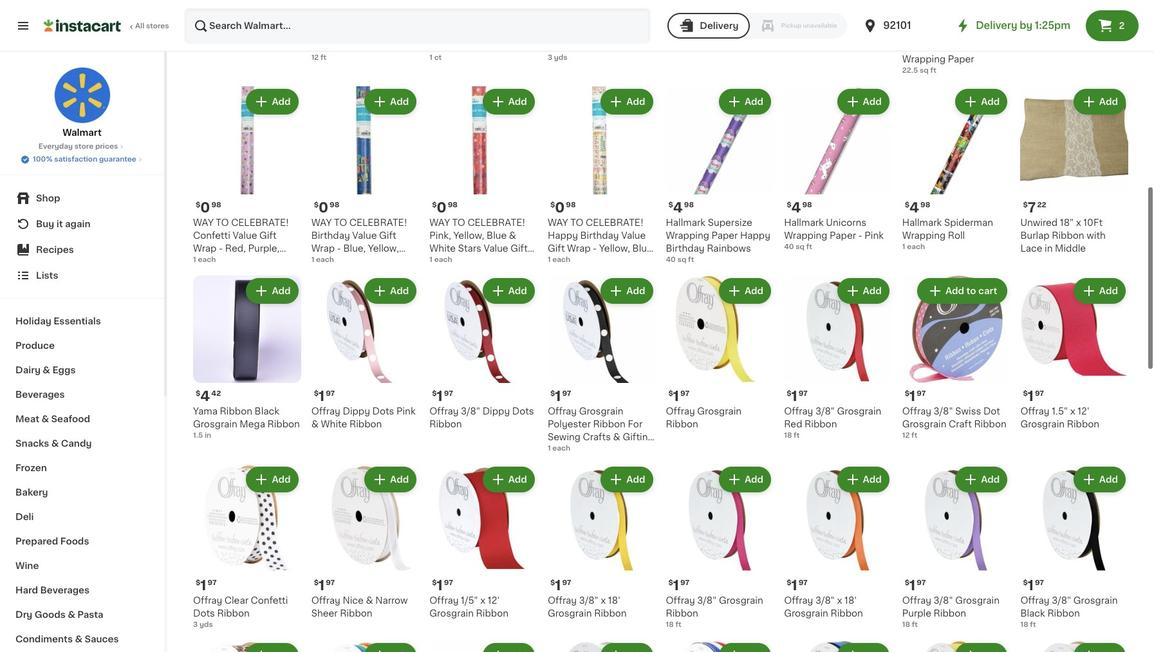 Task type: describe. For each thing, give the bounding box(es) containing it.
to for confetti
[[216, 218, 229, 227]]

delivery for delivery by 1:25pm
[[976, 21, 1018, 30]]

4 for hallmark spiderman wrapping roll
[[910, 201, 919, 214]]

dairy
[[15, 366, 40, 375]]

offray 3/8" grosgrain purple ribbon 18 ft
[[902, 596, 1000, 628]]

Search field
[[185, 9, 650, 42]]

42
[[211, 390, 221, 397]]

nice
[[343, 596, 364, 605]]

22
[[1037, 201, 1047, 208]]

4 for hallmark unicorns wrapping paper - pink
[[792, 201, 801, 214]]

roll for spiderman
[[948, 231, 965, 240]]

1:25pm
[[1035, 21, 1071, 30]]

hard beverages
[[15, 586, 90, 595]]

grosgrain inside offray white grosgrain craft ribbon 12 ft
[[371, 29, 416, 38]]

celebrate! for red,
[[231, 218, 289, 227]]

nintendo
[[944, 29, 986, 38]]

shop link
[[8, 185, 156, 211]]

7
[[1028, 201, 1036, 214]]

white inside offray white grosgrain craft ribbon 12 ft
[[343, 29, 369, 38]]

wrapping for hallmark spiderman wrapping roll
[[902, 231, 946, 240]]

$ 4 98 for hallmark supersize wrapping paper happy birthday rainbows
[[669, 201, 694, 214]]

offray 3/8" grosgrain ribbon 18 ft
[[666, 596, 763, 628]]

pasta
[[77, 610, 103, 619]]

2 inside button
[[1119, 21, 1125, 30]]

ft inside the offray 3/8" swiss dot grosgrain craft ribbon 12 ft
[[912, 432, 918, 439]]

$ 0 98 for way to celebrate! happy birthday value gift wrap - yellow, blue, green, pink & white
[[550, 201, 576, 214]]

hallmark for hallmark supersize wrapping paper happy birthday rainbows 40 sq ft
[[666, 218, 706, 227]]

& inside condiments & sauces link
[[75, 635, 82, 644]]

beverages link
[[8, 382, 156, 407]]

wired
[[666, 42, 692, 51]]

way for way to celebrate! happy birthday value gift wrap - yellow, blue, green, pink & white
[[548, 218, 568, 227]]

2 button
[[1086, 10, 1139, 41]]

ribbon inside offray 3/8" dippy dots ribbon
[[430, 420, 462, 429]]

- inside 'offray grosgrain polyester ribbon for sewing crafts & gifting ribbon with polka dot - black & white'
[[651, 446, 655, 455]]

metallic inside offray galena metallic ribbon - silver - 0.125" 1 ct
[[495, 29, 531, 38]]

frozen link
[[8, 456, 156, 480]]

grosgrain inside the offray 1/5" x 12' grosgrain ribbon
[[430, 609, 474, 618]]

3 inside offray cotton candy roman stripe ribbon 3 yds
[[548, 54, 552, 61]]

white inside 'offray grosgrain polyester ribbon for sewing crafts & gifting ribbon with polka dot - black & white'
[[584, 458, 611, 467]]

each for way to celebrate! confetti value gift wrap - red, purple, green, pink & white
[[198, 256, 216, 263]]

happy inside way to celebrate! happy birthday value gift wrap - yellow, blue, green, pink & white
[[548, 231, 578, 240]]

offray inside offray 1.5" x 12' grosgrain ribbon
[[1021, 407, 1050, 416]]

offray inside offray cotton candy roman stripe ribbon 3 yds
[[548, 29, 577, 38]]

holiday essentials
[[15, 317, 101, 326]]

green, inside way to celebrate! confetti value gift wrap - red, purple, green, pink & white
[[193, 257, 223, 266]]

paper inside the 3 hallmark nintendo mario brothers wrapping paper 22.5 sq ft
[[948, 55, 974, 64]]

silver inside offray galena metallic ribbon - silver - 0.125" 1 ct
[[471, 42, 495, 51]]

1 offray 3/8" x 18' grosgrain ribbon from the left
[[548, 596, 627, 618]]

$ 3 97 for offray 1.5" violet robin wired arabesque
[[669, 12, 693, 25]]

hard
[[15, 586, 38, 595]]

ribbon inside offray clear confetti dots ribbon 3 yds
[[217, 609, 250, 618]]

condiments & sauces link
[[8, 627, 156, 652]]

offray inside 'offray grosgrain polyester ribbon for sewing crafts & gifting ribbon with polka dot - black & white'
[[548, 407, 577, 416]]

blue, inside way to celebrate! happy birthday value gift wrap - yellow, blue, green, pink & white
[[633, 244, 655, 253]]

birthday inside way to celebrate! birthday value gift wrap - blue, yellow, orange, green & red
[[311, 231, 350, 240]]

craft inside the offray 3/8" swiss dot grosgrain craft ribbon 12 ft
[[949, 420, 972, 429]]

10ft
[[1084, 218, 1103, 227]]

it
[[57, 220, 63, 229]]

1/5"
[[461, 596, 478, 605]]

supersize
[[708, 218, 752, 227]]

grosgrain inside offray 3/8" grosgrain black ribbon 18 ft
[[1074, 596, 1118, 605]]

grosgrain inside offray 3/8" grosgrain red ribbon 18 ft
[[837, 407, 882, 416]]

essentials
[[54, 317, 101, 326]]

mega
[[240, 420, 265, 429]]

pink inside hallmark unicorns wrapping paper - pink 40 sq ft
[[865, 231, 884, 240]]

& inside way to celebrate! confetti value gift wrap - red, purple, green, pink & white
[[247, 257, 254, 266]]

eggs
[[52, 366, 76, 375]]

celebrate! for -
[[586, 218, 644, 227]]

delivery by 1:25pm link
[[955, 18, 1071, 33]]

each for offray grosgrain polyester ribbon for sewing crafts & gifting ribbon with polka dot - black & white
[[553, 445, 570, 452]]

$ 0 98 for way to celebrate! pink, yellow, blue & white stars value gift wrap
[[432, 201, 458, 214]]

purple,
[[248, 244, 280, 253]]

frozen
[[15, 464, 47, 473]]

ribbon inside 1 offray multi-color bubbles lace ribbon
[[1084, 42, 1117, 51]]

hallmark supersize wrapping paper happy birthday rainbows 40 sq ft
[[666, 218, 771, 263]]

galena inside offray galena metallic ribbon - silver - 0.125" 1 ct
[[461, 29, 493, 38]]

offray grosgrain polyester ribbon for sewing crafts & gifting ribbon with polka dot - black & white
[[548, 407, 655, 467]]

- inside way to celebrate! happy birthday value gift wrap - yellow, blue, green, pink & white
[[593, 244, 597, 253]]

& inside offray dippy dots pink & white ribbon
[[311, 420, 319, 429]]

ribbon inside offray cotton candy roman stripe ribbon 3 yds
[[611, 42, 644, 51]]

recipes
[[36, 245, 74, 254]]

candy for offray cotton candy roman stripe ribbon 3 yds
[[613, 29, 643, 38]]

98 for hallmark spiderman wrapping roll
[[921, 201, 930, 208]]

paper for hallmark supersize wrapping paper happy birthday rainbows
[[712, 231, 738, 240]]

wrapping inside the 3 hallmark nintendo mario brothers wrapping paper 22.5 sq ft
[[902, 55, 946, 64]]

yds inside offray clear confetti dots ribbon 3 yds
[[200, 621, 213, 628]]

ribbon inside offray 5/8" x 12' galena metallic silver ribbon
[[258, 42, 290, 51]]

violet
[[716, 29, 742, 38]]

yama
[[193, 407, 218, 416]]

ribbon inside offray dippy dots pink & white ribbon
[[350, 420, 382, 429]]

3/8" inside the offray 3/8" swiss dot grosgrain craft ribbon 12 ft
[[934, 407, 953, 416]]

dry
[[15, 610, 32, 619]]

offray inside offray galena metallic ribbon - silver - 0.125" 1 ct
[[430, 29, 459, 38]]

dairy & eggs link
[[8, 358, 156, 382]]

green
[[350, 257, 377, 266]]

orange,
[[311, 257, 347, 266]]

each for way to celebrate! happy birthday value gift wrap - yellow, blue, green, pink & white
[[553, 256, 570, 263]]

1 each for offray grosgrain polyester ribbon for sewing crafts & gifting ribbon with polka dot - black & white
[[548, 445, 570, 452]]

1 inside hallmark spiderman wrapping roll 1 each
[[902, 243, 905, 250]]

produce
[[15, 341, 55, 350]]

wrap inside the way to celebrate! pink, yellow, blue & white stars value gift wrap
[[430, 257, 453, 266]]

ft inside hallmark supersize wrapping paper happy birthday rainbows 40 sq ft
[[688, 256, 694, 263]]

x inside offray 1.5" x 12' grosgrain ribbon
[[1070, 407, 1076, 416]]

sq for 3
[[920, 67, 929, 74]]

crafts
[[583, 433, 611, 442]]

lists
[[36, 271, 58, 280]]

18"
[[1060, 218, 1074, 227]]

hallmark inside the 3 hallmark nintendo mario brothers wrapping paper 22.5 sq ft
[[902, 29, 942, 38]]

product group containing 7
[[1021, 86, 1129, 255]]

100%
[[33, 156, 52, 163]]

holiday
[[15, 317, 51, 326]]

wrap inside hallmark batman wrap roll
[[863, 29, 887, 38]]

hallmark batman wrap roll
[[784, 29, 887, 51]]

hallmark spiderman wrapping roll 1 each
[[902, 218, 993, 250]]

prices
[[95, 143, 118, 150]]

walmart link
[[54, 67, 110, 139]]

1.5" for 1
[[1052, 407, 1068, 416]]

hallmark for hallmark batman wrap roll
[[784, 29, 824, 38]]

produce link
[[8, 333, 156, 358]]

offray 5/8" x 12' galena metallic silver ribbon
[[193, 29, 300, 51]]

offray grosgrain ribbon
[[666, 407, 742, 429]]

offray inside offray 3/8" grosgrain purple ribbon 18 ft
[[902, 596, 932, 605]]

hard beverages link
[[8, 578, 156, 603]]

gift inside way to celebrate! confetti value gift wrap - red, purple, green, pink & white
[[259, 231, 277, 240]]

offray inside offray 5/8" x 12' galena metallic silver ribbon
[[193, 29, 222, 38]]

store
[[75, 143, 93, 150]]

offray inside offray white grosgrain craft ribbon 12 ft
[[311, 29, 341, 38]]

2 18' from the left
[[845, 596, 857, 605]]

clear
[[225, 596, 248, 605]]

dot inside 'offray grosgrain polyester ribbon for sewing crafts & gifting ribbon with polka dot - black & white'
[[632, 446, 649, 455]]

gift inside the way to celebrate! pink, yellow, blue & white stars value gift wrap
[[511, 244, 528, 253]]

ct
[[434, 54, 442, 61]]

pink inside way to celebrate! happy birthday value gift wrap - yellow, blue, green, pink & white
[[580, 257, 599, 266]]

0 horizontal spatial 2
[[200, 12, 209, 25]]

deli link
[[8, 505, 156, 529]]

confetti inside offray clear confetti dots ribbon 3 yds
[[251, 596, 288, 605]]

12' for 5/8"
[[254, 29, 266, 38]]

paper for hallmark unicorns wrapping paper - pink
[[830, 231, 856, 240]]

2 offray 3/8" x 18' grosgrain ribbon from the left
[[784, 596, 863, 618]]

98 for hallmark unicorns wrapping paper - pink
[[802, 201, 812, 208]]

ribbon inside the offray 1/5" x 12' grosgrain ribbon
[[476, 609, 509, 618]]

stars
[[458, 244, 482, 253]]

offray 3/8" swiss dot grosgrain craft ribbon 12 ft
[[902, 407, 1007, 439]]

red,
[[225, 244, 246, 253]]

3 inside offray clear confetti dots ribbon 3 yds
[[193, 621, 198, 628]]

sauces
[[85, 635, 119, 644]]

unicorns
[[826, 218, 867, 227]]

narrow
[[375, 596, 408, 605]]

100% satisfaction guarantee
[[33, 156, 136, 163]]

& inside "meat & seafood" link
[[41, 415, 49, 424]]

yds inside offray cotton candy roman stripe ribbon 3 yds
[[554, 54, 568, 61]]

ribbon inside offray 3/8" grosgrain ribbon 18 ft
[[666, 609, 698, 618]]

black inside "yama ribbon black grosgrain mega ribbon 1.5 in"
[[255, 407, 279, 416]]

$ 2 97
[[196, 12, 219, 25]]

each for way to celebrate! birthday value gift wrap - blue, yellow, orange, green & red
[[316, 256, 334, 263]]

purple
[[902, 609, 932, 618]]

18 for purple
[[902, 621, 910, 628]]

& inside way to celebrate! happy birthday value gift wrap - yellow, blue, green, pink & white
[[602, 257, 609, 266]]

$ 4 42
[[196, 390, 221, 403]]

prepared
[[15, 537, 58, 546]]

5/8"
[[225, 29, 244, 38]]

bakery
[[15, 488, 48, 497]]

& inside dry goods & pasta link
[[68, 610, 75, 619]]

1 each for way to celebrate! happy birthday value gift wrap - yellow, blue, green, pink & white
[[548, 256, 570, 263]]

3/8" inside offray 3/8" grosgrain purple ribbon 18 ft
[[934, 596, 953, 605]]

in inside unwired 18" x 10ft burlap ribbon with lace in middle
[[1045, 244, 1053, 253]]

$ 3 98
[[787, 12, 812, 25]]

snacks
[[15, 439, 49, 448]]

buy
[[36, 220, 54, 229]]

3 hallmark nintendo mario brothers wrapping paper 22.5 sq ft
[[902, 12, 986, 74]]

$ inside $ 0 97
[[432, 12, 437, 19]]

1.5
[[193, 432, 203, 439]]

0 for offray galena metallic ribbon - silver - 0.125"
[[437, 12, 447, 25]]

color
[[1079, 29, 1103, 38]]

add button inside product group
[[1075, 90, 1125, 113]]

way to celebrate! pink, yellow, blue & white stars value gift wrap
[[430, 218, 528, 266]]

yama ribbon black grosgrain mega ribbon 1.5 in
[[193, 407, 300, 439]]

18 inside offray 3/8" grosgrain ribbon 18 ft
[[666, 621, 674, 628]]

sq inside hallmark unicorns wrapping paper - pink 40 sq ft
[[796, 243, 805, 250]]

bakery link
[[8, 480, 156, 505]]

foods
[[60, 537, 89, 546]]

dry goods & pasta link
[[8, 603, 156, 627]]

grosgrain inside offray 3/8" grosgrain purple ribbon 18 ft
[[955, 596, 1000, 605]]

18 for red
[[784, 432, 792, 439]]

ribbon inside the offray 3/8" swiss dot grosgrain craft ribbon 12 ft
[[974, 420, 1007, 429]]

everyday
[[38, 143, 73, 150]]

shop
[[36, 194, 60, 203]]

dry goods & pasta
[[15, 610, 103, 619]]

way for way to celebrate! birthday value gift wrap - blue, yellow, orange, green & red
[[311, 218, 332, 227]]

ft inside offray white grosgrain craft ribbon 12 ft
[[321, 54, 327, 61]]

instacart logo image
[[44, 18, 121, 33]]

sq for hallmark
[[678, 256, 687, 263]]

92101
[[883, 21, 911, 30]]

4 for yama ribbon black grosgrain mega ribbon
[[200, 390, 210, 403]]

3 inside the 3 hallmark nintendo mario brothers wrapping paper 22.5 sq ft
[[910, 12, 919, 25]]

ribbon inside offray 1.5" x 12' grosgrain ribbon
[[1067, 420, 1100, 429]]

offray inside offray 3/8" grosgrain ribbon 18 ft
[[666, 596, 695, 605]]

goods
[[35, 610, 66, 619]]

recipes link
[[8, 237, 156, 263]]



Task type: vqa. For each thing, say whether or not it's contained in the screenshot.


Task type: locate. For each thing, give the bounding box(es) containing it.
1 horizontal spatial lace
[[1060, 42, 1082, 51]]

by
[[1020, 21, 1033, 30]]

0 horizontal spatial birthday
[[311, 231, 350, 240]]

98 up hallmark batman wrap roll
[[802, 12, 812, 19]]

4 $ 0 98 from the left
[[550, 201, 576, 214]]

ribbon inside offray galena metallic ribbon - silver - 0.125" 1 ct
[[430, 42, 462, 51]]

ribbon inside offray 3/8" grosgrain purple ribbon 18 ft
[[934, 609, 966, 618]]

0 horizontal spatial dot
[[632, 446, 649, 455]]

98 for hallmark supersize wrapping paper happy birthday rainbows
[[684, 201, 694, 208]]

$ 1 97
[[314, 12, 335, 25], [314, 390, 335, 403], [432, 390, 453, 403], [550, 390, 571, 403], [669, 390, 690, 403], [787, 390, 808, 403], [905, 390, 926, 403], [1023, 390, 1044, 403], [196, 579, 217, 592], [314, 579, 335, 592], [432, 579, 453, 592], [550, 579, 571, 592], [669, 579, 690, 592], [787, 579, 808, 592], [905, 579, 926, 592], [1023, 579, 1044, 592]]

buy it again
[[36, 220, 91, 229]]

2 celebrate! from the left
[[349, 218, 407, 227]]

0 vertical spatial sq
[[920, 67, 929, 74]]

wrap inside way to celebrate! happy birthday value gift wrap - yellow, blue, green, pink & white
[[567, 244, 591, 253]]

bubbles
[[1021, 42, 1058, 51]]

0 horizontal spatial offray 3/8" x 18' grosgrain ribbon
[[548, 596, 627, 618]]

0 up way to celebrate! happy birthday value gift wrap - yellow, blue, green, pink & white
[[555, 201, 565, 214]]

0 horizontal spatial candy
[[61, 439, 92, 448]]

hallmark left supersize
[[666, 218, 706, 227]]

hallmark down $ 3 98
[[784, 29, 824, 38]]

hallmark inside hallmark unicorns wrapping paper - pink 40 sq ft
[[784, 218, 824, 227]]

1 horizontal spatial happy
[[740, 231, 771, 240]]

98 up way to celebrate! birthday value gift wrap - blue, yellow, orange, green & red
[[330, 201, 339, 208]]

dot right swiss
[[984, 407, 1000, 416]]

way to celebrate! confetti value gift wrap - red, purple, green, pink & white
[[193, 218, 289, 266]]

craft inside offray white grosgrain craft ribbon 12 ft
[[311, 42, 334, 51]]

0 horizontal spatial 12
[[311, 54, 319, 61]]

in right 1.5
[[205, 432, 211, 439]]

beverages inside beverages link
[[15, 390, 65, 399]]

$ 3 97 up roman
[[550, 12, 574, 25]]

0 up way to celebrate! birthday value gift wrap - blue, yellow, orange, green & red
[[319, 201, 328, 214]]

robin
[[744, 29, 770, 38]]

white inside the way to celebrate! pink, yellow, blue & white stars value gift wrap
[[430, 244, 456, 253]]

1 vertical spatial yds
[[200, 621, 213, 628]]

1 vertical spatial 12'
[[1078, 407, 1090, 416]]

0 vertical spatial 1.5"
[[697, 29, 714, 38]]

hallmark for hallmark unicorns wrapping paper - pink 40 sq ft
[[784, 218, 824, 227]]

98 up pink,
[[448, 201, 458, 208]]

1 horizontal spatial sq
[[796, 243, 805, 250]]

walmart
[[63, 128, 102, 137]]

delivery up arabesque in the top of the page
[[700, 21, 739, 30]]

2 horizontal spatial black
[[1021, 609, 1045, 618]]

1 vertical spatial 1.5"
[[1052, 407, 1068, 416]]

pink inside offray dippy dots pink & white ribbon
[[397, 407, 416, 416]]

ribbon inside offray 3/8" grosgrain black ribbon 18 ft
[[1048, 609, 1080, 618]]

1 vertical spatial 40
[[666, 256, 676, 263]]

1 vertical spatial beverages
[[40, 586, 90, 595]]

4 up hallmark supersize wrapping paper happy birthday rainbows 40 sq ft
[[673, 201, 683, 214]]

black inside 'offray grosgrain polyester ribbon for sewing crafts & gifting ribbon with polka dot - black & white'
[[548, 458, 573, 467]]

wrapping for hallmark unicorns wrapping paper - pink
[[784, 231, 828, 240]]

1 horizontal spatial craft
[[949, 420, 972, 429]]

celebrate!
[[231, 218, 289, 227], [349, 218, 407, 227], [468, 218, 525, 227], [586, 218, 644, 227]]

2 vertical spatial sq
[[678, 256, 687, 263]]

walmart logo image
[[54, 67, 110, 124]]

meat & seafood
[[15, 415, 90, 424]]

2 way from the left
[[311, 218, 332, 227]]

offray cotton candy roman stripe ribbon 3 yds
[[548, 29, 644, 61]]

celebrate! for blue,
[[349, 218, 407, 227]]

wrapping down spiderman
[[902, 231, 946, 240]]

$ 0 98 up way to celebrate! confetti value gift wrap - red, purple, green, pink & white
[[196, 201, 221, 214]]

x inside offray 5/8" x 12' galena metallic silver ribbon
[[246, 29, 252, 38]]

dippy inside offray dippy dots pink & white ribbon
[[343, 407, 370, 416]]

metallic
[[495, 29, 531, 38], [193, 42, 229, 51]]

wrap
[[863, 29, 887, 38], [193, 244, 217, 253], [311, 244, 335, 253], [567, 244, 591, 253], [430, 257, 453, 266]]

roll down spiderman
[[948, 231, 965, 240]]

silver left 0.125"
[[471, 42, 495, 51]]

0 up pink,
[[437, 201, 447, 214]]

value inside way to celebrate! happy birthday value gift wrap - yellow, blue, green, pink & white
[[621, 231, 646, 240]]

0 vertical spatial red
[[389, 257, 408, 266]]

& inside the way to celebrate! pink, yellow, blue & white stars value gift wrap
[[509, 231, 516, 240]]

4 way from the left
[[548, 218, 568, 227]]

0 up way to celebrate! confetti value gift wrap - red, purple, green, pink & white
[[200, 201, 210, 214]]

white inside offray dippy dots pink & white ribbon
[[321, 420, 347, 429]]

way inside way to celebrate! confetti value gift wrap - red, purple, green, pink & white
[[193, 218, 214, 227]]

4 to from the left
[[571, 218, 584, 227]]

each for way to celebrate! pink, yellow, blue & white stars value gift wrap
[[434, 256, 452, 263]]

x
[[246, 29, 252, 38], [1076, 218, 1081, 227], [1070, 407, 1076, 416], [480, 596, 486, 605], [601, 596, 606, 605], [837, 596, 842, 605]]

$ 0 98 up pink,
[[432, 201, 458, 214]]

galena
[[268, 29, 300, 38], [461, 29, 493, 38]]

to inside way to celebrate! confetti value gift wrap - red, purple, green, pink & white
[[216, 218, 229, 227]]

hallmark unicorns wrapping paper - pink 40 sq ft
[[784, 218, 884, 250]]

2 up offray 5/8" x 12' galena metallic silver ribbon
[[200, 12, 209, 25]]

everyday store prices link
[[38, 142, 126, 152]]

98 up hallmark spiderman wrapping roll 1 each at the top right of page
[[921, 201, 930, 208]]

beverages up dry goods & pasta
[[40, 586, 90, 595]]

service type group
[[668, 13, 847, 39]]

lace down multi-
[[1060, 42, 1082, 51]]

delivery by 1:25pm
[[976, 21, 1071, 30]]

0 horizontal spatial lace
[[1021, 244, 1043, 253]]

1 horizontal spatial paper
[[830, 231, 856, 240]]

snacks & candy link
[[8, 431, 156, 456]]

2 horizontal spatial yellow,
[[599, 244, 630, 253]]

roll for batman
[[784, 42, 801, 51]]

holiday essentials link
[[8, 309, 156, 333]]

grosgrain inside "yama ribbon black grosgrain mega ribbon 1.5 in"
[[193, 420, 237, 429]]

$ 3 97 up wired
[[669, 12, 693, 25]]

2 horizontal spatial sq
[[920, 67, 929, 74]]

condiments
[[15, 635, 73, 644]]

sq inside the 3 hallmark nintendo mario brothers wrapping paper 22.5 sq ft
[[920, 67, 929, 74]]

98 up way to celebrate! confetti value gift wrap - red, purple, green, pink & white
[[211, 201, 221, 208]]

way for way to celebrate! confetti value gift wrap - red, purple, green, pink & white
[[193, 218, 214, 227]]

98 for way to celebrate! birthday value gift wrap - blue, yellow, orange, green & red
[[330, 201, 339, 208]]

0 horizontal spatial 18'
[[608, 596, 621, 605]]

green, inside way to celebrate! happy birthday value gift wrap - yellow, blue, green, pink & white
[[548, 257, 578, 266]]

rainbows
[[707, 244, 751, 253]]

98 up hallmark unicorns wrapping paper - pink 40 sq ft on the top
[[802, 201, 812, 208]]

1 horizontal spatial $ 3 97
[[669, 12, 693, 25]]

18 inside offray 3/8" grosgrain purple ribbon 18 ft
[[902, 621, 910, 628]]

18 inside offray 3/8" grosgrain red ribbon 18 ft
[[784, 432, 792, 439]]

0 vertical spatial yds
[[554, 54, 568, 61]]

2 green, from the left
[[548, 257, 578, 266]]

& inside offray nice & narrow sheer ribbon
[[366, 596, 373, 605]]

way for way to celebrate! pink, yellow, blue & white stars value gift wrap
[[430, 218, 450, 227]]

red
[[389, 257, 408, 266], [784, 420, 802, 429]]

offray inside offray 3/8" grosgrain red ribbon 18 ft
[[784, 407, 813, 416]]

1 horizontal spatial metallic
[[495, 29, 531, 38]]

0 vertical spatial in
[[1045, 244, 1053, 253]]

0 horizontal spatial roll
[[784, 42, 801, 51]]

$ 4 98 for hallmark spiderman wrapping roll
[[905, 201, 930, 214]]

wrapping inside hallmark supersize wrapping paper happy birthday rainbows 40 sq ft
[[666, 231, 709, 240]]

98
[[802, 12, 812, 19], [211, 201, 221, 208], [330, 201, 339, 208], [448, 201, 458, 208], [566, 201, 576, 208], [684, 201, 694, 208], [802, 201, 812, 208], [921, 201, 930, 208]]

grosgrain
[[371, 29, 416, 38], [579, 407, 624, 416], [697, 407, 742, 416], [837, 407, 882, 416], [193, 420, 237, 429], [902, 420, 947, 429], [1021, 420, 1065, 429], [719, 596, 763, 605], [955, 596, 1000, 605], [1074, 596, 1118, 605], [430, 609, 474, 618], [548, 609, 592, 618], [784, 609, 828, 618]]

0 horizontal spatial sq
[[678, 256, 687, 263]]

candy inside offray cotton candy roman stripe ribbon 3 yds
[[613, 29, 643, 38]]

1 inside offray galena metallic ribbon - silver - 0.125" 1 ct
[[430, 54, 433, 61]]

hallmark inside hallmark batman wrap roll
[[784, 29, 824, 38]]

1 horizontal spatial yellow,
[[453, 231, 484, 240]]

wine
[[15, 561, 39, 570]]

with
[[1087, 231, 1106, 240]]

1 each
[[193, 256, 216, 263], [311, 256, 334, 263], [430, 256, 452, 263], [548, 256, 570, 263], [548, 445, 570, 452]]

4 for hallmark supersize wrapping paper happy birthday rainbows
[[673, 201, 683, 214]]

gifting
[[623, 433, 654, 442]]

1 to from the left
[[216, 218, 229, 227]]

1 happy from the left
[[548, 231, 578, 240]]

1 way from the left
[[193, 218, 214, 227]]

to for happy
[[571, 218, 584, 227]]

3/8" inside offray 3/8" grosgrain red ribbon 18 ft
[[816, 407, 835, 416]]

0 horizontal spatial metallic
[[193, 42, 229, 51]]

wrapping up rainbows
[[666, 231, 709, 240]]

confetti inside way to celebrate! confetti value gift wrap - red, purple, green, pink & white
[[193, 231, 230, 240]]

1 horizontal spatial delivery
[[976, 21, 1018, 30]]

0 horizontal spatial red
[[389, 257, 408, 266]]

gift inside way to celebrate! happy birthday value gift wrap - yellow, blue, green, pink & white
[[548, 244, 565, 253]]

meat & seafood link
[[8, 407, 156, 431]]

1 vertical spatial metallic
[[193, 42, 229, 51]]

1 horizontal spatial red
[[784, 420, 802, 429]]

paper inside hallmark unicorns wrapping paper - pink 40 sq ft
[[830, 231, 856, 240]]

& inside way to celebrate! birthday value gift wrap - blue, yellow, orange, green & red
[[380, 257, 387, 266]]

4 celebrate! from the left
[[586, 218, 644, 227]]

hallmark for hallmark spiderman wrapping roll 1 each
[[902, 218, 942, 227]]

lace down burlap
[[1021, 244, 1043, 253]]

0 horizontal spatial happy
[[548, 231, 578, 240]]

offray inside the offray 1/5" x 12' grosgrain ribbon
[[430, 596, 459, 605]]

0 vertical spatial craft
[[311, 42, 334, 51]]

3 way from the left
[[430, 218, 450, 227]]

swiss
[[955, 407, 981, 416]]

1 green, from the left
[[193, 257, 223, 266]]

1.5" inside offray 1.5" x 12' grosgrain ribbon
[[1052, 407, 1068, 416]]

0 horizontal spatial paper
[[712, 231, 738, 240]]

unwired 18" x 10ft burlap ribbon with lace in middle
[[1021, 218, 1106, 253]]

12' for 1/5"
[[488, 596, 500, 605]]

0 horizontal spatial silver
[[231, 42, 256, 51]]

1.5" for 3
[[697, 29, 714, 38]]

cotton
[[579, 29, 611, 38]]

1 horizontal spatial dot
[[984, 407, 1000, 416]]

$ 0 98 up way to celebrate! happy birthday value gift wrap - yellow, blue, green, pink & white
[[550, 201, 576, 214]]

- inside way to celebrate! confetti value gift wrap - red, purple, green, pink & white
[[219, 244, 223, 253]]

1 vertical spatial dot
[[632, 446, 649, 455]]

$ 0 98 up way to celebrate! birthday value gift wrap - blue, yellow, orange, green & red
[[314, 201, 339, 214]]

candy right cotton
[[613, 29, 643, 38]]

3 $ 0 98 from the left
[[432, 201, 458, 214]]

yellow, for way to celebrate! happy birthday value gift wrap - yellow, blue, green, pink & white
[[599, 244, 630, 253]]

1 blue, from the left
[[343, 244, 366, 253]]

$ 4 98 for hallmark unicorns wrapping paper - pink
[[787, 201, 812, 214]]

wrapping down mario
[[902, 55, 946, 64]]

2 silver from the left
[[471, 42, 495, 51]]

value inside way to celebrate! confetti value gift wrap - red, purple, green, pink & white
[[233, 231, 257, 240]]

paper down unicorns
[[830, 231, 856, 240]]

92101 button
[[863, 8, 940, 44]]

offray clear confetti dots ribbon 3 yds
[[193, 596, 288, 628]]

wrapping down unicorns
[[784, 231, 828, 240]]

delivery for delivery
[[700, 21, 739, 30]]

97 inside $ 0 97
[[448, 12, 457, 19]]

98 for way to celebrate! happy birthday value gift wrap - yellow, blue, green, pink & white
[[566, 201, 576, 208]]

2 vertical spatial 12'
[[488, 596, 500, 605]]

2 happy from the left
[[740, 231, 771, 240]]

1 vertical spatial in
[[205, 432, 211, 439]]

yds
[[554, 54, 568, 61], [200, 621, 213, 628]]

offray inside the offray 3/8" swiss dot grosgrain craft ribbon 12 ft
[[902, 407, 932, 416]]

ribbon inside offray nice & narrow sheer ribbon
[[340, 609, 372, 618]]

wrapping for hallmark supersize wrapping paper happy birthday rainbows
[[666, 231, 709, 240]]

0 horizontal spatial black
[[255, 407, 279, 416]]

grosgrain inside the offray 3/8" swiss dot grosgrain craft ribbon 12 ft
[[902, 420, 947, 429]]

0 vertical spatial dot
[[984, 407, 1000, 416]]

1 $ 0 98 from the left
[[196, 201, 221, 214]]

roll
[[784, 42, 801, 51], [948, 231, 965, 240]]

hallmark up mario
[[902, 29, 942, 38]]

ft
[[321, 54, 327, 61], [931, 67, 937, 74], [806, 243, 812, 250], [688, 256, 694, 263], [794, 432, 800, 439], [912, 432, 918, 439], [676, 621, 682, 628], [912, 621, 918, 628], [1030, 621, 1036, 628]]

$ 3 97 for offray cotton candy roman stripe ribbon
[[550, 12, 574, 25]]

ribbon inside offray 3/8" grosgrain red ribbon 18 ft
[[805, 420, 837, 429]]

yellow, inside the way to celebrate! pink, yellow, blue & white stars value gift wrap
[[453, 231, 484, 240]]

12' for 1.5"
[[1078, 407, 1090, 416]]

$ 4 98 up hallmark unicorns wrapping paper - pink 40 sq ft on the top
[[787, 201, 812, 214]]

4 up hallmark spiderman wrapping roll 1 each at the top right of page
[[910, 201, 919, 214]]

1 horizontal spatial 40
[[784, 243, 794, 250]]

snacks & candy
[[15, 439, 92, 448]]

98 for way to celebrate! confetti value gift wrap - red, purple, green, pink & white
[[211, 201, 221, 208]]

1 horizontal spatial dots
[[372, 407, 394, 416]]

dots
[[372, 407, 394, 416], [512, 407, 534, 416], [193, 609, 215, 618]]

4 up hallmark unicorns wrapping paper - pink 40 sq ft on the top
[[792, 201, 801, 214]]

18 for black
[[1021, 621, 1029, 628]]

98 up way to celebrate! happy birthday value gift wrap - yellow, blue, green, pink & white
[[566, 201, 576, 208]]

dippy inside offray 3/8" dippy dots ribbon
[[483, 407, 510, 416]]

in down burlap
[[1045, 244, 1053, 253]]

lace inside 1 offray multi-color bubbles lace ribbon
[[1060, 42, 1082, 51]]

1.5"
[[697, 29, 714, 38], [1052, 407, 1068, 416]]

0 horizontal spatial $ 3 97
[[550, 12, 574, 25]]

0 for way to celebrate! confetti value gift wrap - red, purple, green, pink & white
[[200, 201, 210, 214]]

0 horizontal spatial delivery
[[700, 21, 739, 30]]

$ 4 98 up hallmark spiderman wrapping roll 1 each at the top right of page
[[905, 201, 930, 214]]

0 horizontal spatial 40
[[666, 256, 676, 263]]

1 vertical spatial candy
[[61, 439, 92, 448]]

way inside way to celebrate! birthday value gift wrap - blue, yellow, orange, green & red
[[311, 218, 332, 227]]

grosgrain inside offray 3/8" grosgrain ribbon 18 ft
[[719, 596, 763, 605]]

seafood
[[51, 415, 90, 424]]

3/8" inside offray 3/8" dippy dots ribbon
[[461, 407, 480, 416]]

hallmark inside hallmark spiderman wrapping roll 1 each
[[902, 218, 942, 227]]

0 horizontal spatial in
[[205, 432, 211, 439]]

1 horizontal spatial silver
[[471, 42, 495, 51]]

dots inside offray 3/8" dippy dots ribbon
[[512, 407, 534, 416]]

blue, inside way to celebrate! birthday value gift wrap - blue, yellow, orange, green & red
[[343, 244, 366, 253]]

hallmark left spiderman
[[902, 218, 942, 227]]

1 horizontal spatial 12
[[902, 432, 910, 439]]

confetti up red,
[[193, 231, 230, 240]]

1 horizontal spatial 2
[[1119, 21, 1125, 30]]

$ inside $ 4 42
[[196, 390, 200, 397]]

birthday inside hallmark supersize wrapping paper happy birthday rainbows 40 sq ft
[[666, 244, 705, 253]]

spiderman
[[944, 218, 993, 227]]

98 for way to celebrate! pink, yellow, blue & white stars value gift wrap
[[448, 201, 458, 208]]

to inside way to celebrate! happy birthday value gift wrap - yellow, blue, green, pink & white
[[571, 218, 584, 227]]

2 horizontal spatial paper
[[948, 55, 974, 64]]

wrap inside way to celebrate! confetti value gift wrap - red, purple, green, pink & white
[[193, 244, 217, 253]]

2 galena from the left
[[461, 29, 493, 38]]

grosgrain inside 'offray grosgrain polyester ribbon for sewing crafts & gifting ribbon with polka dot - black & white'
[[579, 407, 624, 416]]

product group
[[193, 86, 301, 266], [311, 86, 419, 266], [430, 86, 537, 266], [548, 86, 656, 266], [666, 86, 774, 265], [784, 86, 892, 252], [902, 86, 1010, 252], [1021, 86, 1129, 255], [193, 275, 301, 441], [311, 275, 419, 431], [430, 275, 537, 431], [548, 275, 656, 467], [666, 275, 774, 431], [784, 275, 892, 441], [902, 275, 1010, 441], [1021, 275, 1129, 431], [193, 464, 301, 630], [311, 464, 419, 620], [430, 464, 537, 620], [548, 464, 656, 620], [666, 464, 774, 630], [784, 464, 892, 620], [902, 464, 1010, 630], [1021, 464, 1129, 630], [193, 640, 301, 652], [311, 640, 419, 652], [430, 640, 537, 652], [548, 640, 656, 652], [666, 640, 774, 652], [784, 640, 892, 652], [902, 640, 1010, 652], [1021, 640, 1129, 652]]

98 for hallmark batman wrap roll
[[802, 12, 812, 19]]

silver down the 5/8"
[[231, 42, 256, 51]]

metallic inside offray 5/8" x 12' galena metallic silver ribbon
[[193, 42, 229, 51]]

gift inside way to celebrate! birthday value gift wrap - blue, yellow, orange, green & red
[[379, 231, 396, 240]]

ft inside offray 3/8" grosgrain ribbon 18 ft
[[676, 621, 682, 628]]

offray inside offray 1.5" violet robin wired arabesque
[[666, 29, 695, 38]]

1 horizontal spatial blue,
[[633, 244, 655, 253]]

dot down gifting at the bottom right
[[632, 446, 649, 455]]

0 for way to celebrate! birthday value gift wrap - blue, yellow, orange, green & red
[[319, 201, 328, 214]]

0 vertical spatial 12
[[311, 54, 319, 61]]

1 vertical spatial sq
[[796, 243, 805, 250]]

1 horizontal spatial in
[[1045, 244, 1053, 253]]

all
[[135, 23, 144, 30]]

dots for offray clear confetti dots ribbon 3 yds
[[193, 609, 215, 618]]

$ 7 22
[[1023, 201, 1047, 214]]

paper down brothers
[[948, 55, 974, 64]]

dots for offray 3/8" dippy dots ribbon
[[512, 407, 534, 416]]

0 vertical spatial metallic
[[495, 29, 531, 38]]

x inside the offray 1/5" x 12' grosgrain ribbon
[[480, 596, 486, 605]]

1 18' from the left
[[608, 596, 621, 605]]

2 right color
[[1119, 21, 1125, 30]]

0 vertical spatial 40
[[784, 243, 794, 250]]

satisfaction
[[54, 156, 97, 163]]

stores
[[146, 23, 169, 30]]

98 up hallmark supersize wrapping paper happy birthday rainbows 40 sq ft
[[684, 201, 694, 208]]

$ 4 98 up hallmark supersize wrapping paper happy birthday rainbows 40 sq ft
[[669, 201, 694, 214]]

0 vertical spatial lace
[[1060, 42, 1082, 51]]

metallic up 0.125"
[[495, 29, 531, 38]]

0 vertical spatial 12'
[[254, 29, 266, 38]]

happy inside hallmark supersize wrapping paper happy birthday rainbows 40 sq ft
[[740, 231, 771, 240]]

1 horizontal spatial black
[[548, 458, 573, 467]]

0 for way to celebrate! happy birthday value gift wrap - yellow, blue, green, pink & white
[[555, 201, 565, 214]]

dairy & eggs
[[15, 366, 76, 375]]

hallmark left unicorns
[[784, 218, 824, 227]]

each
[[907, 243, 925, 250], [198, 256, 216, 263], [316, 256, 334, 263], [434, 256, 452, 263], [553, 256, 570, 263], [553, 445, 570, 452]]

- inside hallmark unicorns wrapping paper - pink 40 sq ft
[[859, 231, 863, 240]]

0 horizontal spatial 12'
[[254, 29, 266, 38]]

3/8"
[[461, 407, 480, 416], [816, 407, 835, 416], [934, 407, 953, 416], [579, 596, 599, 605], [697, 596, 717, 605], [816, 596, 835, 605], [934, 596, 953, 605], [1052, 596, 1071, 605]]

paper up rainbows
[[712, 231, 738, 240]]

1 $ 4 98 from the left
[[669, 201, 694, 214]]

way
[[193, 218, 214, 227], [311, 218, 332, 227], [430, 218, 450, 227], [548, 218, 568, 227]]

0 vertical spatial confetti
[[193, 231, 230, 240]]

beverages down dairy & eggs
[[15, 390, 65, 399]]

ribbon inside offray white grosgrain craft ribbon 12 ft
[[337, 42, 369, 51]]

2 dippy from the left
[[483, 407, 510, 416]]

candy for snacks & candy
[[61, 439, 92, 448]]

1 horizontal spatial 18'
[[845, 596, 857, 605]]

1 celebrate! from the left
[[231, 218, 289, 227]]

0 up ct on the top left of the page
[[437, 12, 447, 25]]

0 horizontal spatial $ 4 98
[[669, 201, 694, 214]]

0 vertical spatial candy
[[613, 29, 643, 38]]

0 vertical spatial roll
[[784, 42, 801, 51]]

ft inside offray 3/8" grosgrain red ribbon 18 ft
[[794, 432, 800, 439]]

roll down $ 3 98
[[784, 42, 801, 51]]

0.125"
[[504, 42, 531, 51]]

silver inside offray 5/8" x 12' galena metallic silver ribbon
[[231, 42, 256, 51]]

offray 1.5" violet robin wired arabesque
[[666, 29, 770, 51]]

0 horizontal spatial yds
[[200, 621, 213, 628]]

1 each for way to celebrate! confetti value gift wrap - red, purple, green, pink & white
[[193, 256, 216, 263]]

yellow, for way to celebrate! birthday value gift wrap - blue, yellow, orange, green & red
[[368, 244, 399, 253]]

0 vertical spatial black
[[255, 407, 279, 416]]

1 silver from the left
[[231, 42, 256, 51]]

deli
[[15, 512, 34, 521]]

1 each for way to celebrate! pink, yellow, blue & white stars value gift wrap
[[430, 256, 452, 263]]

0 horizontal spatial dippy
[[343, 407, 370, 416]]

celebrate! inside the way to celebrate! pink, yellow, blue & white stars value gift wrap
[[468, 218, 525, 227]]

in inside "yama ribbon black grosgrain mega ribbon 1.5 in"
[[205, 432, 211, 439]]

x inside unwired 18" x 10ft burlap ribbon with lace in middle
[[1076, 218, 1081, 227]]

0 horizontal spatial blue,
[[343, 244, 366, 253]]

sq
[[920, 67, 929, 74], [796, 243, 805, 250], [678, 256, 687, 263]]

4 left 42
[[200, 390, 210, 403]]

0 horizontal spatial yellow,
[[368, 244, 399, 253]]

0 horizontal spatial galena
[[268, 29, 300, 38]]

silver
[[231, 42, 256, 51], [471, 42, 495, 51]]

to for birthday
[[334, 218, 347, 227]]

$ 0 98
[[196, 201, 221, 214], [314, 201, 339, 214], [432, 201, 458, 214], [550, 201, 576, 214]]

offray nice & narrow sheer ribbon
[[311, 596, 408, 618]]

0 horizontal spatial 1.5"
[[697, 29, 714, 38]]

to for pink,
[[452, 218, 465, 227]]

1 horizontal spatial roll
[[948, 231, 965, 240]]

2 to from the left
[[334, 218, 347, 227]]

1 vertical spatial roll
[[948, 231, 965, 240]]

18
[[784, 432, 792, 439], [666, 621, 674, 628], [902, 621, 910, 628], [1021, 621, 1029, 628]]

offray inside offray dippy dots pink & white ribbon
[[311, 407, 341, 416]]

2 $ 3 97 from the left
[[669, 12, 693, 25]]

3 to from the left
[[452, 218, 465, 227]]

2 horizontal spatial birthday
[[666, 244, 705, 253]]

celebrate! for stars
[[468, 218, 525, 227]]

1 vertical spatial red
[[784, 420, 802, 429]]

1 vertical spatial craft
[[949, 420, 972, 429]]

2 $ 4 98 from the left
[[787, 201, 812, 214]]

12'
[[254, 29, 266, 38], [1078, 407, 1090, 416], [488, 596, 500, 605]]

red inside way to celebrate! birthday value gift wrap - blue, yellow, orange, green & red
[[389, 257, 408, 266]]

2 vertical spatial black
[[1021, 609, 1045, 618]]

prepared foods link
[[8, 529, 156, 554]]

multi-
[[1052, 29, 1079, 38]]

2 blue, from the left
[[633, 244, 655, 253]]

1 horizontal spatial 1.5"
[[1052, 407, 1068, 416]]

1 galena from the left
[[268, 29, 300, 38]]

0 for way to celebrate! pink, yellow, blue & white stars value gift wrap
[[437, 201, 447, 214]]

offray 3/8" x 18' grosgrain ribbon
[[548, 596, 627, 618], [784, 596, 863, 618]]

3 $ 4 98 from the left
[[905, 201, 930, 214]]

1 vertical spatial 12
[[902, 432, 910, 439]]

celebrate! inside way to celebrate! birthday value gift wrap - blue, yellow, orange, green & red
[[349, 218, 407, 227]]

-
[[464, 42, 468, 51], [498, 42, 502, 51], [859, 231, 863, 240], [219, 244, 223, 253], [337, 244, 341, 253], [593, 244, 597, 253], [651, 446, 655, 455]]

0 vertical spatial beverages
[[15, 390, 65, 399]]

beverages inside hard beverages link
[[40, 586, 90, 595]]

1 horizontal spatial 12'
[[488, 596, 500, 605]]

1 $ 3 97 from the left
[[550, 12, 574, 25]]

1 horizontal spatial yds
[[554, 54, 568, 61]]

None search field
[[184, 8, 651, 44]]

1 horizontal spatial confetti
[[251, 596, 288, 605]]

paper inside hallmark supersize wrapping paper happy birthday rainbows 40 sq ft
[[712, 231, 738, 240]]

arabesque
[[695, 42, 744, 51]]

2 horizontal spatial 12'
[[1078, 407, 1090, 416]]

pink
[[865, 231, 884, 240], [226, 257, 245, 266], [580, 257, 599, 266], [397, 407, 416, 416]]

$ 0 98 for way to celebrate! confetti value gift wrap - red, purple, green, pink & white
[[196, 201, 221, 214]]

candy down seafood
[[61, 439, 92, 448]]

2 horizontal spatial $ 4 98
[[905, 201, 930, 214]]

add inside button
[[946, 286, 964, 295]]

offray 1/5" x 12' grosgrain ribbon
[[430, 596, 509, 618]]

1 vertical spatial confetti
[[251, 596, 288, 605]]

delivery left by
[[976, 21, 1018, 30]]

way to celebrate! birthday value gift wrap - blue, yellow, orange, green & red
[[311, 218, 408, 266]]

& inside dairy & eggs link
[[43, 366, 50, 375]]

1 horizontal spatial dippy
[[483, 407, 510, 416]]

0 horizontal spatial green,
[[193, 257, 223, 266]]

2 $ 0 98 from the left
[[314, 201, 339, 214]]

condiments & sauces
[[15, 635, 119, 644]]

12' inside offray 1.5" x 12' grosgrain ribbon
[[1078, 407, 1090, 416]]

add to cart button
[[919, 279, 1006, 302]]

offray
[[193, 29, 222, 38], [311, 29, 341, 38], [430, 29, 459, 38], [548, 29, 577, 38], [666, 29, 695, 38], [1021, 29, 1050, 38], [311, 407, 341, 416], [430, 407, 459, 416], [548, 407, 577, 416], [666, 407, 695, 416], [784, 407, 813, 416], [902, 407, 932, 416], [1021, 407, 1050, 416], [193, 596, 222, 605], [311, 596, 341, 605], [430, 596, 459, 605], [548, 596, 577, 605], [666, 596, 695, 605], [784, 596, 813, 605], [902, 596, 932, 605], [1021, 596, 1050, 605]]

0
[[437, 12, 447, 25], [200, 201, 210, 214], [319, 201, 328, 214], [437, 201, 447, 214], [555, 201, 565, 214]]

2 horizontal spatial dots
[[512, 407, 534, 416]]

3 celebrate! from the left
[[468, 218, 525, 227]]

metallic down the 5/8"
[[193, 42, 229, 51]]

3/8" inside offray 3/8" grosgrain black ribbon 18 ft
[[1052, 596, 1071, 605]]

1 vertical spatial lace
[[1021, 244, 1043, 253]]

ribbon inside offray grosgrain ribbon
[[666, 420, 698, 429]]

0 horizontal spatial dots
[[193, 609, 215, 618]]

confetti right clear
[[251, 596, 288, 605]]

1 dippy from the left
[[343, 407, 370, 416]]

prepared foods
[[15, 537, 89, 546]]

$ 0 98 for way to celebrate! birthday value gift wrap - blue, yellow, orange, green & red
[[314, 201, 339, 214]]

1 each for way to celebrate! birthday value gift wrap - blue, yellow, orange, green & red
[[311, 256, 334, 263]]



